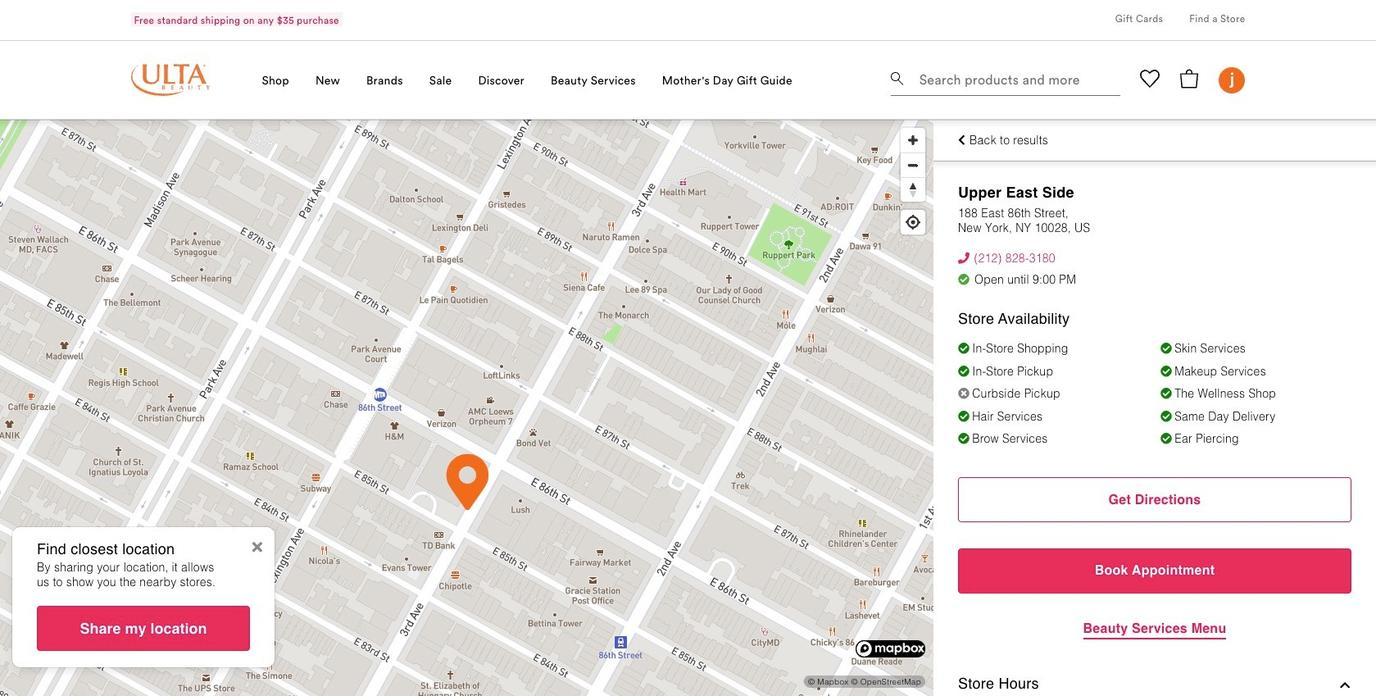Task type: vqa. For each thing, say whether or not it's contained in the screenshot.
Brands 'button'
no



Task type: describe. For each thing, give the bounding box(es) containing it.
favorites icon image
[[1141, 69, 1160, 88]]

map element
[[0, 120, 934, 696]]

Search products and more search field
[[918, 63, 1116, 87]]

phone image
[[958, 253, 969, 263]]

reset bearing to north image
[[905, 182, 922, 198]]

chevron up image
[[1340, 680, 1352, 691]]



Task type: locate. For each thing, give the bounding box(es) containing it.
0 items in bag image
[[1180, 69, 1200, 88]]

times image
[[252, 540, 262, 554]]

None search field
[[892, 60, 1121, 99]]

check circle image
[[958, 274, 971, 286]]



